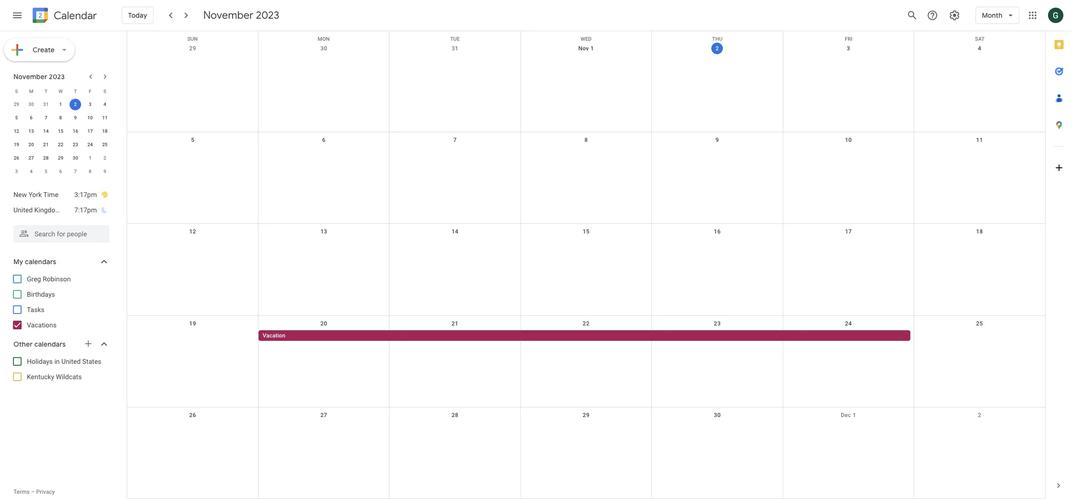 Task type: describe. For each thing, give the bounding box(es) containing it.
17 inside row group
[[87, 129, 93, 134]]

december 1 element
[[84, 153, 96, 164]]

18 element
[[99, 126, 111, 137]]

calendars for my calendars
[[25, 258, 56, 266]]

settings menu image
[[949, 10, 961, 21]]

1 vertical spatial 25
[[976, 320, 983, 327]]

18 inside row group
[[102, 129, 108, 134]]

add other calendars image
[[83, 339, 93, 349]]

dec 1
[[841, 412, 856, 419]]

4 inside december 4 element
[[30, 169, 33, 174]]

grid containing 29
[[127, 31, 1046, 499]]

2, today element
[[70, 99, 81, 110]]

31 for nov 1
[[452, 45, 459, 52]]

greg
[[27, 275, 41, 283]]

30 element
[[70, 153, 81, 164]]

calendars for other calendars
[[34, 340, 66, 349]]

6 for sun
[[322, 137, 326, 144]]

month
[[982, 11, 1003, 20]]

2 cell
[[68, 98, 83, 111]]

28 for 1
[[43, 155, 49, 161]]

16 inside grid
[[714, 229, 721, 235]]

7:17pm
[[74, 206, 97, 214]]

–
[[31, 489, 35, 496]]

13 inside "13" element
[[28, 129, 34, 134]]

terms
[[13, 489, 30, 496]]

31 for 1
[[43, 102, 49, 107]]

new york time
[[13, 191, 58, 199]]

3 for nov 1
[[847, 45, 850, 52]]

united inside list item
[[13, 206, 33, 214]]

row containing 3
[[9, 165, 112, 178]]

14 element
[[40, 126, 52, 137]]

11 element
[[99, 112, 111, 124]]

nov 1
[[579, 45, 594, 52]]

2 cell from the left
[[390, 330, 521, 342]]

wed
[[581, 36, 592, 42]]

8 for november 2023
[[59, 115, 62, 120]]

tasks
[[27, 306, 44, 314]]

w
[[59, 89, 63, 94]]

4 for 1
[[104, 102, 106, 107]]

kentucky wildcats
[[27, 373, 82, 381]]

1 horizontal spatial 21
[[452, 320, 459, 327]]

1 s from the left
[[15, 89, 18, 94]]

3:17pm
[[74, 191, 97, 199]]

time for kingdom
[[63, 206, 78, 214]]

9 inside row
[[104, 169, 106, 174]]

8 inside row
[[89, 169, 92, 174]]

greg robinson
[[27, 275, 71, 283]]

24 inside row group
[[87, 142, 93, 147]]

other
[[13, 340, 33, 349]]

12 inside grid
[[189, 229, 196, 235]]

16 inside row group
[[73, 129, 78, 134]]

privacy
[[36, 489, 55, 496]]

other calendars list
[[2, 354, 119, 385]]

new
[[13, 191, 27, 199]]

1 horizontal spatial 18
[[976, 229, 983, 235]]

nov
[[579, 45, 589, 52]]

27 for dec 1
[[321, 412, 327, 419]]

vacation
[[263, 332, 285, 339]]

24 inside grid
[[845, 320, 852, 327]]

vacation button
[[258, 330, 911, 341]]

21 inside row group
[[43, 142, 49, 147]]

kingdom
[[34, 206, 61, 214]]

5 cell from the left
[[783, 330, 914, 342]]

december 6 element
[[55, 166, 66, 178]]

main drawer image
[[12, 10, 23, 21]]

1 horizontal spatial 17
[[845, 229, 852, 235]]

dec
[[841, 412, 851, 419]]

1 vertical spatial november
[[13, 72, 47, 81]]

december 5 element
[[40, 166, 52, 178]]

7 inside december 7 element
[[74, 169, 77, 174]]

december 2 element
[[99, 153, 111, 164]]

1 vertical spatial 22
[[583, 320, 590, 327]]

7 for sun
[[453, 137, 457, 144]]

1 vertical spatial november 2023
[[13, 72, 65, 81]]

23 inside the 23 element
[[73, 142, 78, 147]]

5 inside december 5 element
[[45, 169, 47, 174]]

time for york
[[43, 191, 58, 199]]

22 inside row group
[[58, 142, 63, 147]]

december 8 element
[[84, 166, 96, 178]]

3 inside row
[[15, 169, 18, 174]]

create button
[[4, 38, 75, 61]]

other calendars button
[[2, 337, 119, 352]]

7 for november 2023
[[45, 115, 47, 120]]

united inside other calendars list
[[61, 358, 81, 366]]

1 cell from the left
[[127, 330, 258, 342]]

4 cell from the left
[[652, 330, 783, 342]]

15 element
[[55, 126, 66, 137]]

25 element
[[99, 139, 111, 151]]

december 9 element
[[99, 166, 111, 178]]

14 inside grid
[[452, 229, 459, 235]]

10 for november 2023
[[87, 115, 93, 120]]

30 inside "element"
[[73, 155, 78, 161]]

holidays in united states
[[27, 358, 101, 366]]

2 inside cell
[[74, 102, 77, 107]]

23 inside grid
[[714, 320, 721, 327]]

list containing new york time
[[4, 183, 117, 222]]

28 element
[[40, 153, 52, 164]]

privacy link
[[36, 489, 55, 496]]



Task type: vqa. For each thing, say whether or not it's contained in the screenshot.


Task type: locate. For each thing, give the bounding box(es) containing it.
create
[[33, 46, 55, 54]]

2
[[716, 45, 719, 52], [74, 102, 77, 107], [104, 155, 106, 161], [978, 412, 982, 419]]

31
[[452, 45, 459, 52], [43, 102, 49, 107]]

november
[[203, 9, 254, 22], [13, 72, 47, 81]]

my calendars button
[[2, 254, 119, 270]]

0 vertical spatial 14
[[43, 129, 49, 134]]

27
[[28, 155, 34, 161], [321, 412, 327, 419]]

25 inside 25 element
[[102, 142, 108, 147]]

1 vertical spatial 13
[[321, 229, 327, 235]]

15 inside november 2023 grid
[[58, 129, 63, 134]]

1 vertical spatial 18
[[976, 229, 983, 235]]

my calendars
[[13, 258, 56, 266]]

row group containing 29
[[9, 98, 112, 178]]

birthdays
[[27, 291, 55, 298]]

list item
[[13, 187, 108, 202], [13, 202, 108, 218]]

0 vertical spatial calendars
[[25, 258, 56, 266]]

3 down 'fri'
[[847, 45, 850, 52]]

list item up the search for people text field
[[13, 202, 108, 218]]

terms – privacy
[[13, 489, 55, 496]]

1 horizontal spatial 6
[[59, 169, 62, 174]]

26
[[14, 155, 19, 161], [189, 412, 196, 419]]

19 inside grid
[[189, 320, 196, 327]]

1 horizontal spatial 25
[[976, 320, 983, 327]]

my calendars list
[[2, 272, 119, 333]]

27 inside grid
[[321, 412, 327, 419]]

8 for sun
[[585, 137, 588, 144]]

0 vertical spatial 12
[[14, 129, 19, 134]]

21
[[43, 142, 49, 147], [452, 320, 459, 327]]

0 horizontal spatial 11
[[102, 115, 108, 120]]

row containing sun
[[127, 31, 1046, 42]]

0 vertical spatial 19
[[14, 142, 19, 147]]

13
[[28, 129, 34, 134], [321, 229, 327, 235]]

calendars
[[25, 258, 56, 266], [34, 340, 66, 349]]

0 horizontal spatial 8
[[59, 115, 62, 120]]

1 vertical spatial 24
[[845, 320, 852, 327]]

today button
[[122, 4, 153, 27]]

0 vertical spatial united
[[13, 206, 33, 214]]

1 list item from the top
[[13, 187, 108, 202]]

16 element
[[70, 126, 81, 137]]

2 t from the left
[[74, 89, 77, 94]]

0 vertical spatial 15
[[58, 129, 63, 134]]

1 vertical spatial 16
[[714, 229, 721, 235]]

1 horizontal spatial 26
[[189, 412, 196, 419]]

tue
[[450, 36, 460, 42]]

holidays
[[27, 358, 53, 366]]

Search for people text field
[[19, 226, 104, 243]]

18
[[102, 129, 108, 134], [976, 229, 983, 235]]

22 down 15 element
[[58, 142, 63, 147]]

16
[[73, 129, 78, 134], [714, 229, 721, 235]]

0 horizontal spatial 24
[[87, 142, 93, 147]]

fri
[[845, 36, 853, 42]]

month button
[[976, 4, 1020, 27]]

21 element
[[40, 139, 52, 151]]

0 vertical spatial 20
[[28, 142, 34, 147]]

calendars up greg
[[25, 258, 56, 266]]

united kingdom time 7:17pm
[[13, 206, 97, 214]]

0 horizontal spatial t
[[44, 89, 47, 94]]

26 for 1
[[14, 155, 19, 161]]

december 7 element
[[70, 166, 81, 178]]

13 element
[[25, 126, 37, 137]]

vacations
[[27, 321, 57, 329]]

united
[[13, 206, 33, 214], [61, 358, 81, 366]]

united right in
[[61, 358, 81, 366]]

my
[[13, 258, 23, 266]]

1 horizontal spatial 19
[[189, 320, 196, 327]]

9
[[74, 115, 77, 120], [716, 137, 719, 144], [104, 169, 106, 174]]

0 horizontal spatial 16
[[73, 129, 78, 134]]

1 horizontal spatial 16
[[714, 229, 721, 235]]

9 for november 2023
[[74, 115, 77, 120]]

united down new
[[13, 206, 33, 214]]

2 horizontal spatial 9
[[716, 137, 719, 144]]

4 for nov 1
[[978, 45, 982, 52]]

t
[[44, 89, 47, 94], [74, 89, 77, 94]]

0 vertical spatial 13
[[28, 129, 34, 134]]

1 horizontal spatial 13
[[321, 229, 327, 235]]

1 horizontal spatial 28
[[452, 412, 459, 419]]

0 vertical spatial 28
[[43, 155, 49, 161]]

1 t from the left
[[44, 89, 47, 94]]

31 down tue
[[452, 45, 459, 52]]

1 vertical spatial 8
[[585, 137, 588, 144]]

24
[[87, 142, 93, 147], [845, 320, 852, 327]]

1 horizontal spatial 11
[[976, 137, 983, 144]]

terms link
[[13, 489, 30, 496]]

f
[[89, 89, 91, 94]]

1 down w
[[59, 102, 62, 107]]

20
[[28, 142, 34, 147], [321, 320, 327, 327]]

1 vertical spatial 28
[[452, 412, 459, 419]]

3 down f
[[89, 102, 92, 107]]

list item containing new york time
[[13, 187, 108, 202]]

0 vertical spatial 6
[[30, 115, 33, 120]]

thu
[[712, 36, 723, 42]]

mon
[[318, 36, 330, 42]]

2 horizontal spatial 4
[[978, 45, 982, 52]]

row group
[[9, 98, 112, 178]]

1 horizontal spatial 2023
[[256, 9, 279, 22]]

1 vertical spatial 12
[[189, 229, 196, 235]]

1 horizontal spatial 14
[[452, 229, 459, 235]]

17
[[87, 129, 93, 134], [845, 229, 852, 235]]

3 cell from the left
[[521, 330, 652, 342]]

1 right dec
[[853, 412, 856, 419]]

12
[[14, 129, 19, 134], [189, 229, 196, 235]]

1 horizontal spatial november
[[203, 9, 254, 22]]

14
[[43, 129, 49, 134], [452, 229, 459, 235]]

wildcats
[[56, 373, 82, 381]]

0 horizontal spatial 21
[[43, 142, 49, 147]]

t up 2 cell
[[74, 89, 77, 94]]

robinson
[[43, 275, 71, 283]]

2 vertical spatial 8
[[89, 169, 92, 174]]

26 for dec 1
[[189, 412, 196, 419]]

0 horizontal spatial 20
[[28, 142, 34, 147]]

6 for november 2023
[[30, 115, 33, 120]]

calendar
[[54, 9, 97, 22]]

0 vertical spatial 7
[[45, 115, 47, 120]]

1 vertical spatial 9
[[716, 137, 719, 144]]

8
[[59, 115, 62, 120], [585, 137, 588, 144], [89, 169, 92, 174]]

december 3 element
[[11, 166, 22, 178]]

28
[[43, 155, 49, 161], [452, 412, 459, 419]]

time up kingdom
[[43, 191, 58, 199]]

other calendars
[[13, 340, 66, 349]]

5
[[15, 115, 18, 120], [191, 137, 194, 144], [45, 169, 47, 174]]

23
[[73, 142, 78, 147], [714, 320, 721, 327]]

0 horizontal spatial 3
[[15, 169, 18, 174]]

december 4 element
[[25, 166, 37, 178]]

tab list
[[1046, 31, 1072, 473]]

1 vertical spatial 31
[[43, 102, 49, 107]]

20 element
[[25, 139, 37, 151]]

0 horizontal spatial 18
[[102, 129, 108, 134]]

7
[[45, 115, 47, 120], [453, 137, 457, 144], [74, 169, 77, 174]]

29 element
[[55, 153, 66, 164]]

1 horizontal spatial 5
[[45, 169, 47, 174]]

1 horizontal spatial time
[[63, 206, 78, 214]]

0 horizontal spatial united
[[13, 206, 33, 214]]

list item up united kingdom time 7:17pm in the top of the page
[[13, 187, 108, 202]]

0 vertical spatial 2023
[[256, 9, 279, 22]]

27 for 1
[[28, 155, 34, 161]]

19 element
[[11, 139, 22, 151]]

0 horizontal spatial 31
[[43, 102, 49, 107]]

1 vertical spatial 21
[[452, 320, 459, 327]]

calendars inside dropdown button
[[25, 258, 56, 266]]

states
[[82, 358, 101, 366]]

26 inside row group
[[14, 155, 19, 161]]

0 vertical spatial 10
[[87, 115, 93, 120]]

1 horizontal spatial 10
[[845, 137, 852, 144]]

row containing s
[[9, 84, 112, 98]]

1 horizontal spatial 27
[[321, 412, 327, 419]]

19
[[14, 142, 19, 147], [189, 320, 196, 327]]

1 down 24 element
[[89, 155, 92, 161]]

4 down sat
[[978, 45, 982, 52]]

2 vertical spatial 5
[[45, 169, 47, 174]]

2 vertical spatial 9
[[104, 169, 106, 174]]

calendar element
[[31, 6, 97, 27]]

1 vertical spatial 2023
[[49, 72, 65, 81]]

1 vertical spatial 10
[[845, 137, 852, 144]]

15
[[58, 129, 63, 134], [583, 229, 590, 235]]

2 vertical spatial 3
[[15, 169, 18, 174]]

22
[[58, 142, 63, 147], [583, 320, 590, 327]]

list item containing united kingdom time
[[13, 202, 108, 218]]

0 vertical spatial 21
[[43, 142, 49, 147]]

1 horizontal spatial 15
[[583, 229, 590, 235]]

0 horizontal spatial 4
[[30, 169, 33, 174]]

2 horizontal spatial 3
[[847, 45, 850, 52]]

0 vertical spatial 31
[[452, 45, 459, 52]]

0 horizontal spatial 27
[[28, 155, 34, 161]]

november 2023 grid
[[9, 84, 112, 178]]

5 for sun
[[191, 137, 194, 144]]

22 element
[[55, 139, 66, 151]]

sun
[[187, 36, 198, 42]]

t up october 31 element
[[44, 89, 47, 94]]

november 2023
[[203, 9, 279, 22], [13, 72, 65, 81]]

4 up 11 element
[[104, 102, 106, 107]]

time
[[43, 191, 58, 199], [63, 206, 78, 214]]

cell
[[127, 330, 258, 342], [390, 330, 521, 342], [521, 330, 652, 342], [652, 330, 783, 342], [783, 330, 914, 342]]

kentucky
[[27, 373, 54, 381]]

october 30 element
[[25, 99, 37, 110]]

None search field
[[0, 222, 119, 243]]

30
[[321, 45, 327, 52], [28, 102, 34, 107], [73, 155, 78, 161], [714, 412, 721, 419]]

0 vertical spatial november 2023
[[203, 9, 279, 22]]

october 29 element
[[11, 99, 22, 110]]

grid
[[127, 31, 1046, 499]]

0 vertical spatial november
[[203, 9, 254, 22]]

1 vertical spatial 6
[[322, 137, 326, 144]]

11 for november 2023
[[102, 115, 108, 120]]

11 for sun
[[976, 137, 983, 144]]

calendars up in
[[34, 340, 66, 349]]

10
[[87, 115, 93, 120], [845, 137, 852, 144]]

17 element
[[84, 126, 96, 137]]

1 vertical spatial 7
[[453, 137, 457, 144]]

27 inside 27 element
[[28, 155, 34, 161]]

22 up vacation button
[[583, 320, 590, 327]]

10 element
[[84, 112, 96, 124]]

0 horizontal spatial november
[[13, 72, 47, 81]]

6
[[30, 115, 33, 120], [322, 137, 326, 144], [59, 169, 62, 174]]

0 horizontal spatial november 2023
[[13, 72, 65, 81]]

27 element
[[25, 153, 37, 164]]

1 right nov
[[591, 45, 594, 52]]

10 inside row group
[[87, 115, 93, 120]]

1 horizontal spatial 20
[[321, 320, 327, 327]]

1 horizontal spatial 31
[[452, 45, 459, 52]]

4 down 27 element
[[30, 169, 33, 174]]

s
[[15, 89, 18, 94], [103, 89, 106, 94]]

2 s from the left
[[103, 89, 106, 94]]

31 right october 30 element
[[43, 102, 49, 107]]

12 element
[[11, 126, 22, 137]]

m
[[29, 89, 33, 94]]

12 inside 'element'
[[14, 129, 19, 134]]

31 inside row group
[[43, 102, 49, 107]]

29
[[189, 45, 196, 52], [14, 102, 19, 107], [58, 155, 63, 161], [583, 412, 590, 419]]

20 inside grid
[[28, 142, 34, 147]]

1 vertical spatial united
[[61, 358, 81, 366]]

1 vertical spatial 14
[[452, 229, 459, 235]]

25
[[102, 142, 108, 147], [976, 320, 983, 327]]

york
[[28, 191, 42, 199]]

1 horizontal spatial november 2023
[[203, 9, 279, 22]]

0 horizontal spatial 5
[[15, 115, 18, 120]]

3 for 1
[[89, 102, 92, 107]]

23 element
[[70, 139, 81, 151]]

0 horizontal spatial 22
[[58, 142, 63, 147]]

0 vertical spatial 22
[[58, 142, 63, 147]]

sat
[[975, 36, 985, 42]]

2 vertical spatial 7
[[74, 169, 77, 174]]

time down 3:17pm
[[63, 206, 78, 214]]

october 31 element
[[40, 99, 52, 110]]

10 for sun
[[845, 137, 852, 144]]

1 vertical spatial 11
[[976, 137, 983, 144]]

0 vertical spatial 3
[[847, 45, 850, 52]]

in
[[54, 358, 60, 366]]

2023
[[256, 9, 279, 22], [49, 72, 65, 81]]

1 horizontal spatial 22
[[583, 320, 590, 327]]

0 vertical spatial 18
[[102, 129, 108, 134]]

0 horizontal spatial 19
[[14, 142, 19, 147]]

1 horizontal spatial s
[[103, 89, 106, 94]]

3 down 26 element
[[15, 169, 18, 174]]

6 inside row
[[59, 169, 62, 174]]

1 vertical spatial 3
[[89, 102, 92, 107]]

28 inside 28 element
[[43, 155, 49, 161]]

1 horizontal spatial 23
[[714, 320, 721, 327]]

0 horizontal spatial 25
[[102, 142, 108, 147]]

2 horizontal spatial 7
[[453, 137, 457, 144]]

0 horizontal spatial 10
[[87, 115, 93, 120]]

13 inside grid
[[321, 229, 327, 235]]

calendars inside dropdown button
[[34, 340, 66, 349]]

1
[[591, 45, 594, 52], [59, 102, 62, 107], [89, 155, 92, 161], [853, 412, 856, 419]]

3
[[847, 45, 850, 52], [89, 102, 92, 107], [15, 169, 18, 174]]

row
[[127, 31, 1046, 42], [127, 41, 1046, 133], [9, 84, 112, 98], [9, 98, 112, 111], [9, 111, 112, 125], [9, 125, 112, 138], [127, 133, 1046, 224], [9, 138, 112, 152], [9, 152, 112, 165], [9, 165, 112, 178], [127, 224, 1046, 316], [127, 316, 1046, 408], [127, 408, 1046, 499]]

24 element
[[84, 139, 96, 151]]

list
[[4, 183, 117, 222]]

11
[[102, 115, 108, 120], [976, 137, 983, 144]]

5 for november 2023
[[15, 115, 18, 120]]

0 vertical spatial 11
[[102, 115, 108, 120]]

0 vertical spatial 26
[[14, 155, 19, 161]]

26 element
[[11, 153, 22, 164]]

2 list item from the top
[[13, 202, 108, 218]]

1 horizontal spatial t
[[74, 89, 77, 94]]

1 vertical spatial 23
[[714, 320, 721, 327]]

14 inside row group
[[43, 129, 49, 134]]

today
[[128, 11, 147, 20]]

1 vertical spatial calendars
[[34, 340, 66, 349]]

4
[[978, 45, 982, 52], [104, 102, 106, 107], [30, 169, 33, 174]]

0 vertical spatial 24
[[87, 142, 93, 147]]

11 inside row group
[[102, 115, 108, 120]]

s right f
[[103, 89, 106, 94]]

calendar heading
[[52, 9, 97, 22]]

s up october 29 element
[[15, 89, 18, 94]]

9 for sun
[[716, 137, 719, 144]]

0 horizontal spatial 14
[[43, 129, 49, 134]]

19 inside row group
[[14, 142, 19, 147]]

28 for dec 1
[[452, 412, 459, 419]]

2 horizontal spatial 8
[[585, 137, 588, 144]]



